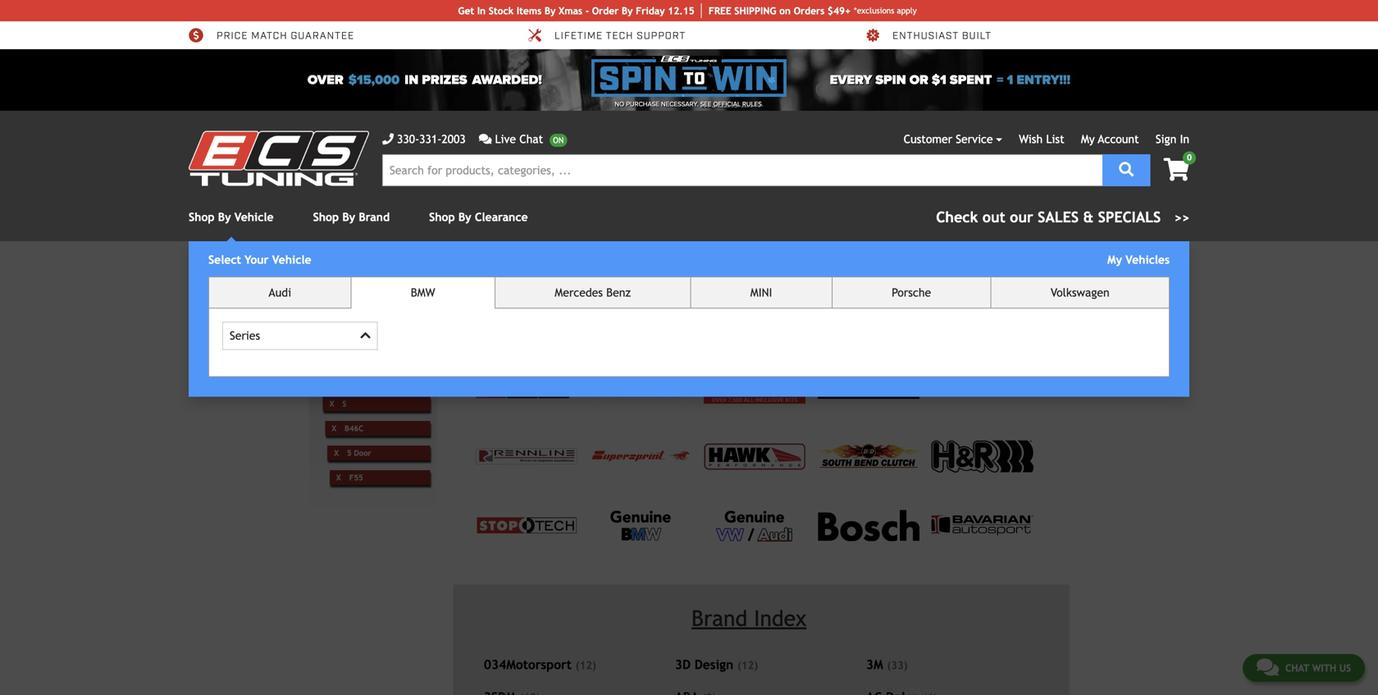 Task type: locate. For each thing, give the bounding box(es) containing it.
b46c up x 5 door
[[345, 424, 364, 433]]

x 5 door
[[334, 448, 372, 457]]

0 horizontal spatial my
[[1082, 133, 1096, 146]]

live
[[495, 133, 516, 146]]

1 vertical spatial mini
[[751, 286, 773, 299]]

0 vertical spatial my
[[1082, 133, 1096, 146]]

cooper up porsche
[[930, 271, 966, 284]]

(12)
[[576, 659, 597, 672], [738, 659, 759, 672]]

0 horizontal spatial s
[[343, 399, 347, 408]]

live chat
[[495, 133, 544, 146]]

1 horizontal spatial door
[[988, 271, 1012, 284]]

brand up 3d design (12)
[[692, 606, 748, 631]]

$49+
[[828, 5, 851, 16]]

my for my account
[[1082, 133, 1096, 146]]

1 vertical spatial my
[[1108, 253, 1123, 266]]

brand up page
[[359, 211, 390, 224]]

tab list
[[208, 277, 1171, 377]]

1 vertical spatial shop by brand
[[382, 266, 448, 277]]

volkswagen
[[1051, 286, 1110, 299]]

x for x 5 door
[[334, 448, 339, 457]]

2 vertical spatial brand
[[692, 606, 748, 631]]

vehicle up audi
[[272, 253, 312, 266]]

1 horizontal spatial in
[[1181, 133, 1190, 146]]

by up select at the left top
[[218, 211, 231, 224]]

guarantee
[[291, 29, 355, 42]]

tech
[[606, 29, 634, 42]]

mini
[[903, 271, 927, 284], [751, 286, 773, 299], [336, 350, 351, 359]]

in for sign
[[1181, 133, 1190, 146]]

0 horizontal spatial cooper
[[340, 375, 367, 384]]

1 vertical spatial chat
[[1286, 662, 1310, 674]]

my left account
[[1082, 133, 1096, 146]]

sign in
[[1156, 133, 1190, 146]]

1 horizontal spatial my
[[1108, 253, 1123, 266]]

necessary.
[[662, 100, 699, 108]]

0 horizontal spatial mini
[[336, 350, 351, 359]]

1 vertical spatial s
[[343, 399, 347, 408]]

x b46c
[[332, 424, 364, 433]]

by right order
[[622, 5, 633, 16]]

home page link
[[323, 266, 379, 277]]

0 link
[[1151, 151, 1197, 183]]

or
[[910, 72, 929, 88]]

x s
[[330, 399, 347, 408]]

ecs tuning image
[[189, 131, 369, 186]]

x down x b46c
[[334, 448, 339, 457]]

x up x cooper
[[323, 350, 328, 359]]

&
[[1084, 209, 1094, 226]]

genuine%20volkswagen%20audi logo image
[[715, 509, 795, 542]]

1 horizontal spatial chat
[[1286, 662, 1310, 674]]

door left clear
[[988, 271, 1012, 284]]

phone image
[[383, 133, 394, 145]]

in right get
[[477, 5, 486, 16]]

series
[[230, 329, 260, 342]]

1 (12) from the left
[[576, 659, 597, 672]]

bosch logo image
[[818, 510, 920, 541]]

home
[[323, 266, 348, 277]]

0 vertical spatial cooper
[[930, 271, 966, 284]]

s left clear
[[969, 271, 976, 284]]

0 vertical spatial in
[[477, 5, 486, 16]]

x for x cooper
[[327, 375, 332, 384]]

shop by brand up home page link
[[313, 211, 390, 224]]

1 horizontal spatial mini
[[751, 286, 773, 299]]

rennline logo image
[[476, 449, 578, 465]]

0 horizontal spatial 5
[[347, 448, 352, 457]]

customer service
[[904, 133, 994, 146]]

your
[[245, 253, 269, 266]]

over $15,000 in prizes
[[308, 72, 468, 88]]

enthusiast built link
[[865, 28, 992, 43]]

hawk logo image
[[704, 443, 806, 470]]

x left f55
[[337, 473, 341, 482]]

x down x mini
[[327, 375, 332, 384]]

shop up home
[[313, 211, 339, 224]]

vehicle up x mini
[[327, 320, 380, 339]]

1 horizontal spatial 5
[[978, 271, 985, 284]]

s
[[969, 271, 976, 284], [343, 399, 347, 408]]

enthusiast
[[893, 29, 959, 42]]

2 vertical spatial mini
[[336, 350, 351, 359]]

bavarian%20autosport logo image
[[932, 516, 1034, 536]]

3d
[[675, 657, 691, 672]]

cooper up the x s
[[340, 375, 367, 384]]

1 horizontal spatial s
[[969, 271, 976, 284]]

cooper
[[930, 271, 966, 284], [340, 375, 367, 384]]

customer
[[904, 133, 953, 146]]

2 (12) from the left
[[738, 659, 759, 672]]

sign in link
[[1156, 133, 1190, 146]]

built
[[963, 29, 992, 42]]

every
[[830, 72, 873, 88]]

1 vertical spatial vehicle
[[272, 253, 312, 266]]

no purchase necessary. see official rules .
[[615, 100, 764, 108]]

see official rules link
[[701, 99, 762, 109]]

shop for shop by clearance link
[[429, 211, 455, 224]]

with
[[1313, 662, 1337, 674]]

s down x cooper
[[343, 399, 347, 408]]

sales
[[1038, 209, 1079, 226]]

door up f55
[[354, 448, 372, 457]]

3m (33)
[[867, 657, 908, 672]]

chat with us link
[[1243, 654, 1366, 682]]

x down x cooper
[[330, 399, 334, 408]]

specials
[[1099, 209, 1162, 226]]

0 horizontal spatial b46c
[[345, 424, 364, 433]]

x f55
[[337, 473, 363, 482]]

5 up x f55
[[347, 448, 352, 457]]

0 vertical spatial b46c
[[1014, 271, 1042, 284]]

chat left with
[[1286, 662, 1310, 674]]

0 horizontal spatial (12)
[[576, 659, 597, 672]]

5 left clear
[[978, 271, 985, 284]]

0 vertical spatial mini
[[903, 271, 927, 284]]

price match guarantee
[[217, 29, 355, 42]]

ecs logo image
[[476, 377, 578, 398]]

x down the x s
[[332, 424, 337, 433]]

0 horizontal spatial brand
[[359, 211, 390, 224]]

chat right live
[[520, 133, 544, 146]]

x
[[323, 350, 328, 359], [327, 375, 332, 384], [330, 399, 334, 408], [332, 424, 337, 433], [334, 448, 339, 457], [337, 473, 341, 482]]

home page
[[323, 266, 371, 277]]

ecs tuning 'spin to win' contest logo image
[[592, 56, 787, 97]]

shop up select at the left top
[[189, 211, 215, 224]]

search image
[[1120, 162, 1135, 177]]

vehicles
[[1126, 253, 1171, 266]]

supersprint logo image
[[590, 449, 692, 464]]

h%26r logo image
[[932, 441, 1034, 473]]

x mini
[[323, 350, 351, 359]]

330-331-2003 link
[[383, 131, 466, 148]]

shop
[[189, 211, 215, 224], [313, 211, 339, 224], [429, 211, 455, 224], [382, 266, 405, 277]]

1 horizontal spatial brand
[[422, 266, 448, 277]]

brand up bmw
[[422, 266, 448, 277]]

prizes
[[422, 72, 468, 88]]

$15,000
[[349, 72, 400, 88]]

shop by vehicle
[[189, 211, 274, 224]]

b46c
[[1014, 271, 1042, 284], [345, 424, 364, 433]]

shop for shop by vehicle link
[[189, 211, 215, 224]]

(12) right 034motorsport
[[576, 659, 597, 672]]

spin
[[876, 72, 907, 88]]

(12) right design
[[738, 659, 759, 672]]

0 horizontal spatial chat
[[520, 133, 544, 146]]

2021
[[874, 271, 900, 284]]

ship
[[735, 5, 755, 16]]

my vehicles link
[[1108, 253, 1171, 266]]

south%20bend%20clutch logo image
[[818, 444, 920, 469]]

by left clearance
[[459, 211, 472, 224]]

x for x b46c
[[332, 424, 337, 433]]

shop by brand
[[313, 211, 390, 224], [382, 266, 448, 277]]

shop left clearance
[[429, 211, 455, 224]]

0 horizontal spatial door
[[354, 448, 372, 457]]

in right sign
[[1181, 133, 1190, 146]]

select
[[208, 253, 241, 266]]

genuine%20bmw logo image
[[610, 509, 673, 542]]

0 vertical spatial 5
[[978, 271, 985, 284]]

bmw
[[411, 286, 436, 299]]

my left vehicles
[[1108, 253, 1123, 266]]

0 vertical spatial shop by brand
[[313, 211, 390, 224]]

b46c down sales on the top right of page
[[1014, 271, 1042, 284]]

index
[[754, 606, 807, 631]]

brand index
[[692, 606, 807, 631]]

5
[[978, 271, 985, 284], [347, 448, 352, 457]]

wish list link
[[1020, 133, 1065, 146]]

wish
[[1020, 133, 1043, 146]]

page
[[351, 266, 371, 277]]

2 horizontal spatial mini
[[903, 271, 927, 284]]

no
[[615, 100, 625, 108]]

vehicle up your
[[235, 211, 274, 224]]

by up bmw
[[408, 266, 419, 277]]

1 vertical spatial in
[[1181, 133, 1190, 146]]

0 vertical spatial vehicle
[[235, 211, 274, 224]]

shop by brand up bmw
[[382, 266, 448, 277]]

stoptech logo image
[[476, 517, 578, 534]]

friday
[[636, 5, 665, 16]]

by
[[545, 5, 556, 16], [622, 5, 633, 16], [218, 211, 231, 224], [343, 211, 356, 224], [459, 211, 472, 224], [408, 266, 419, 277]]

0 horizontal spatial in
[[477, 5, 486, 16]]

0 vertical spatial door
[[988, 271, 1012, 284]]

1 vertical spatial b46c
[[345, 424, 364, 433]]

2 vertical spatial vehicle
[[327, 320, 380, 339]]

1 horizontal spatial (12)
[[738, 659, 759, 672]]

free ship ping on orders $49+ *exclusions apply
[[709, 5, 917, 16]]



Task type: vqa. For each thing, say whether or not it's contained in the screenshot.
ECS
no



Task type: describe. For each thing, give the bounding box(es) containing it.
see
[[701, 100, 712, 108]]

clearance
[[475, 211, 528, 224]]

entry!!!
[[1017, 72, 1071, 88]]

mini for x mini
[[336, 350, 351, 359]]

2 horizontal spatial brand
[[692, 606, 748, 631]]

us
[[1340, 662, 1352, 674]]

shop by brand link
[[313, 211, 390, 224]]

alzor logo image
[[932, 380, 1034, 395]]

331-
[[420, 133, 442, 146]]

items
[[517, 5, 542, 16]]

f55
[[349, 473, 363, 482]]

rules
[[743, 100, 762, 108]]

1 vertical spatial 5
[[347, 448, 352, 457]]

sign
[[1156, 133, 1177, 146]]

shopping cart image
[[1164, 158, 1190, 181]]

.
[[762, 100, 764, 108]]

order
[[592, 5, 619, 16]]

lifetime tech support link
[[527, 28, 686, 43]]

mini inside tab list
[[751, 286, 773, 299]]

034motorsport (12)
[[484, 657, 597, 672]]

1
[[1008, 72, 1014, 88]]

list
[[1047, 133, 1065, 146]]

enthusiast built
[[893, 29, 992, 42]]

sales & specials
[[1038, 209, 1162, 226]]

every spin or $1 spent = 1 entry!!!
[[830, 72, 1071, 88]]

support
[[637, 29, 686, 42]]

vehicle for shop by vehicle
[[235, 211, 274, 224]]

vehicle for select your vehicle
[[272, 253, 312, 266]]

mercedes
[[555, 286, 603, 299]]

tab list containing audi
[[208, 277, 1171, 377]]

in for get
[[477, 5, 486, 16]]

shop right page
[[382, 266, 405, 277]]

customer service button
[[904, 131, 1003, 148]]

(12) inside 034motorsport (12)
[[576, 659, 597, 672]]

schwaben logo image
[[818, 375, 920, 400]]

*exclusions
[[855, 6, 895, 15]]

benz
[[607, 286, 631, 299]]

on
[[780, 5, 791, 16]]

x cooper
[[327, 375, 367, 384]]

x for x mini
[[323, 350, 328, 359]]

lifetime
[[555, 29, 603, 42]]

service
[[956, 133, 994, 146]]

chat with us
[[1286, 662, 1352, 674]]

by left xmas
[[545, 5, 556, 16]]

(33)
[[888, 659, 908, 672]]

0 vertical spatial brand
[[359, 211, 390, 224]]

x for x s
[[330, 399, 334, 408]]

shop by clearance
[[429, 211, 528, 224]]

comments image
[[479, 133, 492, 145]]

ping
[[755, 5, 777, 16]]

1 horizontal spatial cooper
[[930, 271, 966, 284]]

design
[[695, 657, 734, 672]]

shop for shop by brand link
[[313, 211, 339, 224]]

x for x f55
[[337, 473, 341, 482]]

price match guarantee link
[[189, 28, 355, 43]]

1 vertical spatial door
[[354, 448, 372, 457]]

(12) inside 3d design (12)
[[738, 659, 759, 672]]

match
[[251, 29, 288, 42]]

0 vertical spatial chat
[[520, 133, 544, 146]]

by up home page link
[[343, 211, 356, 224]]

2003
[[442, 133, 466, 146]]

shop by clearance link
[[429, 211, 528, 224]]

apply
[[897, 6, 917, 15]]

$1
[[932, 72, 947, 88]]

get in stock items by xmas - order by friday 12.15
[[458, 5, 695, 16]]

turner%20motorsport logo image
[[590, 377, 692, 398]]

mercedes benz
[[555, 286, 631, 299]]

my account link
[[1082, 133, 1140, 146]]

audi
[[269, 286, 291, 299]]

034motorsport
[[484, 657, 572, 672]]

12.15
[[668, 5, 695, 16]]

1 horizontal spatial b46c
[[1014, 271, 1042, 284]]

live chat link
[[479, 131, 567, 148]]

stock
[[489, 5, 514, 16]]

over
[[308, 72, 344, 88]]

shop by vehicle link
[[189, 211, 274, 224]]

330-331-2003
[[397, 133, 466, 146]]

get
[[458, 5, 475, 16]]

spent
[[950, 72, 993, 88]]

official
[[714, 100, 741, 108]]

clear link
[[1024, 271, 1057, 282]]

account
[[1099, 133, 1140, 146]]

0 vertical spatial s
[[969, 271, 976, 284]]

wish list
[[1020, 133, 1065, 146]]

1 vertical spatial cooper
[[340, 375, 367, 384]]

Search text field
[[383, 154, 1103, 186]]

0
[[1188, 153, 1193, 162]]

mini for 2021 mini cooper s 5 door b46c
[[903, 271, 927, 284]]

clear
[[1024, 271, 1049, 282]]

free
[[709, 5, 732, 16]]

select your vehicle
[[208, 253, 312, 266]]

my for my vehicles
[[1108, 253, 1123, 266]]

1 vertical spatial brand
[[422, 266, 448, 277]]

3d design (12)
[[675, 657, 759, 672]]

my account
[[1082, 133, 1140, 146]]

assembled%20by%20ecs logo image
[[704, 371, 806, 404]]

*exclusions apply link
[[855, 5, 917, 17]]



